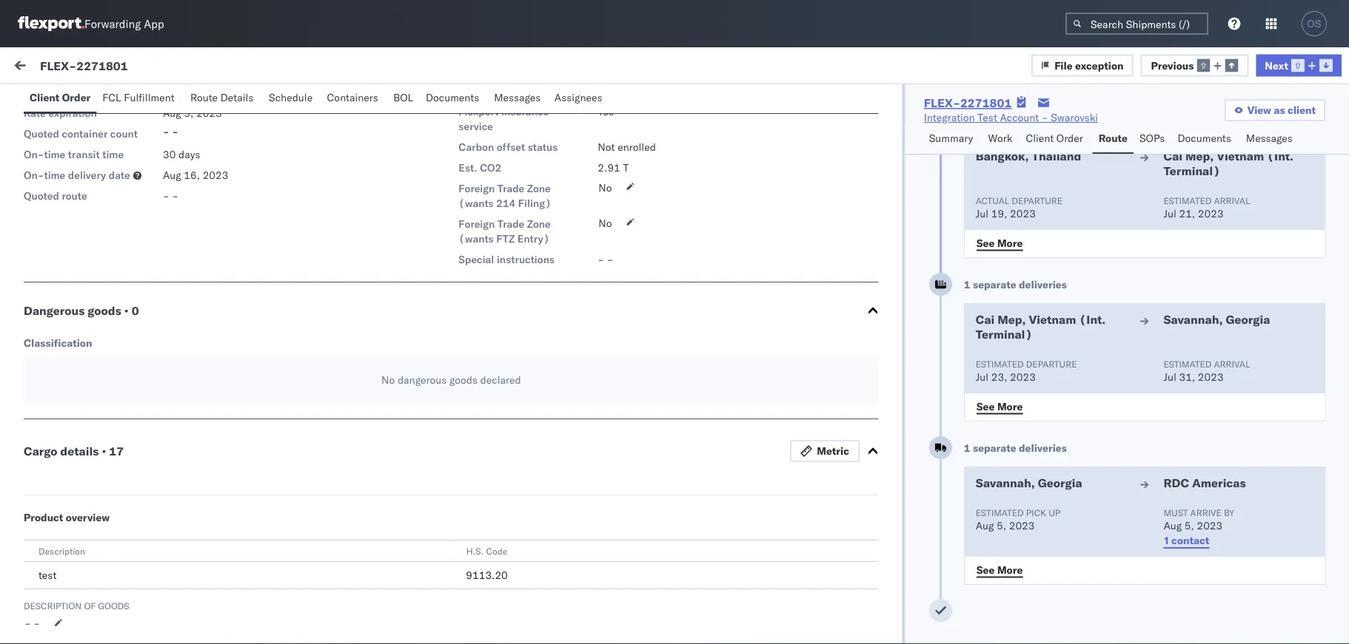 Task type: vqa. For each thing, say whether or not it's contained in the screenshot.
5th 1846748 from the bottom of the page
no



Task type: locate. For each thing, give the bounding box(es) containing it.
1 vertical spatial goods
[[449, 374, 478, 387]]

savannah, up estimated arrival jul 31, 2023
[[1163, 313, 1223, 327]]

0 vertical spatial goods
[[88, 304, 121, 318]]

documents up flexport
[[426, 91, 479, 104]]

3 resize handle column header from the left
[[1027, 124, 1044, 517]]

2 (wants from the top
[[459, 233, 494, 245]]

see for savannah, georgia
[[976, 564, 994, 577]]

estimated for 21,
[[1163, 195, 1211, 206]]

see for bangkok, thailand
[[976, 237, 994, 250]]

client up bangkok, thailand
[[1026, 132, 1054, 145]]

2 1 separate deliveries from the top
[[964, 442, 1067, 455]]

1 separate deliveries up pick
[[964, 442, 1067, 455]]

1 inside must arrive by aug 5, 2023 1 contact
[[1164, 535, 1169, 548]]

2023 inside estimated arrival jul 31, 2023
[[1198, 371, 1223, 384]]

no for foreign trade zone (wants 214 filing)
[[599, 181, 612, 194]]

georgia up estimated arrival jul 31, 2023
[[1226, 313, 1270, 327]]

route inside button
[[190, 91, 218, 104]]

fulfillment
[[124, 91, 174, 104]]

oct down est.
[[459, 187, 476, 200]]

separate for savannah,
[[973, 442, 1016, 455]]

1 horizontal spatial vietnam
[[1216, 149, 1264, 164]]

2 see from the top
[[976, 400, 994, 413]]

see more button down the 19,
[[967, 233, 1031, 255]]

- - for special instructions
[[598, 253, 613, 266]]

1 2023, from the top
[[498, 187, 527, 200]]

carbon
[[459, 141, 494, 154]]

2 vertical spatial see more button
[[967, 560, 1031, 582]]

terminal) up estimated arrival jul 21, 2023
[[1163, 164, 1220, 178]]

next
[[1265, 59, 1289, 72]]

(wants inside foreign trade zone (wants 214 filing)
[[459, 197, 494, 210]]

jul left "21," in the top right of the page
[[1163, 207, 1176, 220]]

see more down 23,
[[976, 400, 1022, 413]]

vietnam down view
[[1216, 149, 1264, 164]]

message for message
[[46, 128, 81, 140]]

time up quoted route
[[44, 169, 65, 182]]

1 more from the top
[[997, 237, 1022, 250]]

1 vertical spatial messages
[[1246, 132, 1293, 145]]

5, for must arrive by aug 5, 2023 1 contact
[[1184, 520, 1194, 533]]

aug 16, 2023
[[163, 169, 228, 182]]

message for message list
[[172, 94, 215, 107]]

2 foreign from the top
[[459, 218, 495, 231]]

2023 down arrive
[[1197, 520, 1222, 533]]

1 horizontal spatial (int.
[[1267, 149, 1293, 164]]

0 vertical spatial work
[[144, 61, 168, 74]]

see more button for bangkok, thailand
[[967, 233, 1031, 255]]

2 quoted from the top
[[24, 127, 59, 140]]

services
[[581, 78, 629, 93]]

omkar for warehouse
[[72, 160, 103, 173]]

separate
[[973, 278, 1016, 291], [973, 442, 1016, 455]]

exception
[[1075, 59, 1124, 72]]

route inside button
[[1099, 132, 1128, 145]]

0 vertical spatial georgia
[[1226, 313, 1270, 327]]

2 vertical spatial omkar
[[72, 457, 103, 469]]

time for delivery
[[44, 169, 65, 182]]

1 vertical spatial work
[[1085, 128, 1104, 140]]

zone up entry)
[[527, 218, 551, 231]]

2 vertical spatial goods
[[98, 601, 129, 612]]

omkar savant for delay
[[72, 353, 138, 366]]

notifying
[[79, 282, 121, 295]]

2 horizontal spatial 5,
[[1184, 520, 1194, 533]]

17
[[109, 444, 124, 459]]

added
[[541, 78, 578, 93]]

1 vertical spatial zone
[[527, 218, 551, 231]]

client up rate on the top of the page
[[30, 91, 59, 104]]

3 quoted from the top
[[24, 190, 59, 203]]

related work item/shipment
[[1052, 128, 1167, 140]]

1 deliveries from the top
[[1019, 278, 1067, 291]]

2 on- from the top
[[24, 169, 44, 182]]

deliveries for georgia
[[1019, 442, 1067, 455]]

resize handle column header
[[435, 124, 453, 517], [731, 124, 749, 517], [1027, 124, 1044, 517], [1323, 124, 1340, 517]]

16,
[[184, 169, 200, 182]]

documents button up service
[[420, 84, 488, 113]]

oct 26, 2023, 2:45 pm pdt down the co2
[[459, 187, 592, 200]]

0 vertical spatial 1
[[964, 278, 970, 291]]

client
[[1288, 104, 1316, 117]]

foreign inside foreign trade zone (wants ftz entry)
[[459, 218, 495, 231]]

list
[[218, 94, 236, 107]]

1 vertical spatial no
[[599, 217, 612, 230]]

count
[[110, 127, 138, 140]]

1 vertical spatial trade
[[498, 218, 524, 231]]

0 vertical spatial s
[[55, 162, 59, 171]]

2 zone from the top
[[527, 218, 551, 231]]

quoted contract number
[[24, 86, 142, 99]]

2 o s from the top
[[49, 355, 59, 364]]

savant for delay
[[106, 353, 138, 366]]

1 vertical spatial (wants
[[459, 233, 494, 245]]

deliveries for mep,
[[1019, 278, 1067, 291]]

documents for the bottom documents button
[[1178, 132, 1231, 145]]

0 horizontal spatial messages
[[494, 91, 541, 104]]

oct 26, 2023, 2:45 pm pdt down instructions
[[459, 283, 592, 296]]

2 more from the top
[[997, 400, 1022, 413]]

client for topmost client order button
[[30, 91, 59, 104]]

work for my
[[42, 57, 81, 77]]

client
[[30, 91, 59, 104], [1026, 132, 1054, 145]]

1 vertical spatial omkar savant
[[72, 353, 138, 366]]

h.s.
[[466, 546, 484, 557]]

1 omkar savant from the top
[[72, 160, 138, 173]]

1 horizontal spatial work
[[1085, 128, 1104, 140]]

0 vertical spatial see
[[976, 237, 994, 250]]

omkar left 17 on the left of the page
[[72, 457, 103, 469]]

0 vertical spatial documents
[[426, 91, 479, 104]]

3 pdt from the top
[[573, 380, 592, 392]]

2023 right "21," in the top right of the page
[[1198, 207, 1223, 220]]

oct
[[459, 187, 476, 200], [459, 283, 476, 296], [459, 380, 476, 392]]

5, inside estimated pick up aug 5, 2023
[[996, 520, 1006, 533]]

item/shipment
[[1107, 128, 1167, 140]]

(0) for internal (0)
[[138, 94, 158, 107]]

1 see more button from the top
[[967, 233, 1031, 255]]

oct for availability delay
[[459, 380, 476, 392]]

3 o from the top
[[49, 458, 55, 467]]

0 vertical spatial order
[[62, 91, 91, 104]]

description for description
[[39, 546, 85, 557]]

1 omkar from the top
[[72, 160, 103, 173]]

1 horizontal spatial terminal)
[[1163, 164, 1220, 178]]

2023,
[[498, 187, 527, 200], [498, 283, 527, 296], [498, 380, 527, 392]]

0 vertical spatial more
[[997, 237, 1022, 250]]

0 vertical spatial trade
[[498, 182, 524, 195]]

0 vertical spatial description
[[39, 546, 85, 557]]

georgia up up
[[1038, 476, 1082, 491]]

shipment's
[[102, 312, 153, 325]]

zone inside foreign trade zone (wants 214 filing)
[[527, 182, 551, 195]]

jul inside estimated departure jul 23, 2023
[[975, 371, 988, 384]]

2 separate from the top
[[973, 442, 1016, 455]]

2023, left 2:44
[[498, 380, 527, 392]]

o up @
[[49, 458, 55, 467]]

arrival inside estimated arrival jul 21, 2023
[[1214, 195, 1250, 206]]

quoted up rate on the top of the page
[[24, 86, 59, 99]]

26, for devan
[[479, 187, 495, 200]]

3 see more from the top
[[976, 564, 1022, 577]]

resize handle column header for time
[[731, 124, 749, 517]]

zone
[[527, 182, 551, 195], [527, 218, 551, 231]]

see down the 19,
[[976, 237, 994, 250]]

forwarding app link
[[18, 16, 164, 31]]

3 pm from the top
[[555, 380, 570, 392]]

0 vertical spatial pm
[[555, 187, 570, 200]]

often
[[410, 282, 435, 295]]

estimated inside estimated pick up aug 5, 2023
[[975, 508, 1024, 519]]

1 vertical spatial delay
[[44, 393, 73, 406]]

route left sops
[[1099, 132, 1128, 145]]

3 see from the top
[[976, 564, 994, 577]]

(wants for foreign trade zone (wants 214 filing)
[[459, 197, 494, 210]]

-
[[163, 86, 169, 99], [172, 86, 178, 99], [1042, 111, 1048, 124], [163, 125, 169, 138], [172, 125, 178, 138], [163, 190, 169, 203], [172, 190, 178, 203], [598, 253, 604, 266], [607, 253, 613, 266], [755, 283, 762, 296], [24, 618, 31, 631], [34, 618, 40, 631]]

work
[[144, 61, 168, 74], [988, 132, 1013, 145]]

previous
[[1151, 59, 1194, 72]]

flex-2271801 up integration
[[924, 96, 1012, 110]]

quoted for quoted contract number
[[24, 86, 59, 99]]

foreign inside foreign trade zone (wants 214 filing)
[[459, 182, 495, 195]]

your down when in the top of the page
[[79, 312, 100, 325]]

quoted
[[24, 86, 59, 99], [24, 127, 59, 140], [24, 190, 59, 203]]

departure inside actual departure jul 19, 2023
[[1011, 195, 1062, 206]]

estimated inside estimated arrival jul 31, 2023
[[1163, 359, 1211, 370]]

1 horizontal spatial messages button
[[1240, 125, 1301, 154]]

jul for jul 23, 2023
[[975, 371, 988, 384]]

2 deliveries from the top
[[1019, 442, 1067, 455]]

foreign for foreign trade zone (wants 214 filing)
[[459, 182, 495, 195]]

time
[[44, 148, 65, 161], [102, 148, 124, 161], [44, 169, 65, 182]]

2271801 up quoted contract number
[[76, 58, 128, 73]]

2 arrival from the top
[[1214, 359, 1250, 370]]

1 vertical spatial 2271801
[[960, 96, 1012, 110]]

1 vertical spatial 2023,
[[498, 283, 527, 296]]

o
[[49, 162, 55, 171], [49, 355, 55, 364], [49, 458, 55, 467]]

2 omkar from the top
[[72, 353, 103, 366]]

2 vertical spatial 26,
[[479, 380, 495, 392]]

0 vertical spatial (int.
[[1267, 149, 1293, 164]]

mep, right the sops button
[[1185, 149, 1214, 164]]

oct 26, 2023, 2:45 pm pdt
[[459, 187, 592, 200], [459, 283, 592, 296]]

flex-2271801 up quoted contract number
[[40, 58, 128, 73]]

2 savant from the top
[[106, 353, 138, 366]]

flexport
[[459, 105, 499, 118]]

0 vertical spatial omkar
[[72, 160, 103, 173]]

work up bangkok,
[[988, 132, 1013, 145]]

0 vertical spatial zone
[[527, 182, 551, 195]]

• left 0 at the left of page
[[124, 304, 129, 318]]

1 vertical spatial see more button
[[967, 396, 1031, 418]]

2023, down 'special instructions'
[[498, 283, 527, 296]]

1 horizontal spatial documents button
[[1172, 125, 1240, 154]]

o down classification
[[49, 355, 55, 364]]

5, inside must arrive by aug 5, 2023 1 contact
[[1184, 520, 1194, 533]]

goods for description of goods
[[98, 601, 129, 612]]

update
[[63, 327, 96, 340]]

separate down the 19,
[[973, 278, 1016, 291]]

2 see more button from the top
[[967, 396, 1031, 418]]

1 vertical spatial order
[[1057, 132, 1083, 145]]

messages button
[[488, 84, 549, 113], [1240, 125, 1301, 154]]

0 vertical spatial separate
[[973, 278, 1016, 291]]

0 horizontal spatial client order
[[30, 91, 91, 104]]

1 see more from the top
[[976, 237, 1022, 250]]

2023 right the 19,
[[1010, 207, 1035, 220]]

2 vertical spatial quoted
[[24, 190, 59, 203]]

rdc
[[1163, 476, 1189, 491]]

1 vertical spatial oct 26, 2023, 2:45 pm pdt
[[459, 283, 592, 296]]

(wants up the special
[[459, 233, 494, 245]]

see more down estimated pick up aug 5, 2023
[[976, 564, 1022, 577]]

1 pdt from the top
[[573, 187, 592, 200]]

0 horizontal spatial (0)
[[65, 94, 85, 107]]

3 more from the top
[[997, 564, 1022, 577]]

savannah, up estimated pick up aug 5, 2023
[[975, 476, 1035, 491]]

2 vertical spatial see
[[976, 564, 994, 577]]

message
[[172, 94, 215, 107], [46, 128, 81, 140]]

2 26, from the top
[[479, 283, 495, 296]]

by
[[1224, 508, 1234, 519]]

1 vertical spatial separate
[[973, 442, 1016, 455]]

omkar up "exception:"
[[72, 160, 103, 173]]

client order button
[[24, 84, 96, 113], [1020, 125, 1093, 154]]

zone inside foreign trade zone (wants ftz entry)
[[527, 218, 551, 231]]

jul inside estimated arrival jul 31, 2023
[[1163, 371, 1176, 384]]

exception: warehouse devan delay
[[47, 186, 222, 199]]

no for foreign trade zone (wants ftz entry)
[[599, 217, 612, 230]]

0 vertical spatial cai
[[1163, 149, 1182, 164]]

offset
[[497, 141, 525, 154]]

impact
[[44, 312, 76, 325]]

1 horizontal spatial delay
[[194, 186, 222, 199]]

documents right the sops button
[[1178, 132, 1231, 145]]

flexport. image
[[18, 16, 84, 31]]

messages up insurance
[[494, 91, 541, 104]]

order for bottom client order button
[[1057, 132, 1083, 145]]

trade inside foreign trade zone (wants ftz entry)
[[498, 218, 524, 231]]

savant down "shipment's"
[[106, 353, 138, 366]]

2 vertical spatial o
[[49, 458, 55, 467]]

0 vertical spatial departure
[[1011, 195, 1062, 206]]

3 oct from the top
[[459, 380, 476, 392]]

arrival for bangkok, thailand
[[1214, 195, 1250, 206]]

2 (0) from the left
[[138, 94, 158, 107]]

vietnam
[[1216, 149, 1264, 164], [1029, 313, 1076, 327]]

on-
[[24, 148, 44, 161], [24, 169, 44, 182]]

description down test
[[24, 601, 82, 612]]

2:45 right 214 on the top of the page
[[529, 187, 552, 200]]

order for topmost client order button
[[62, 91, 91, 104]]

trade up ftz
[[498, 218, 524, 231]]

2 vertical spatial omkar savant
[[72, 457, 138, 469]]

1 26, from the top
[[479, 187, 495, 200]]

1 see from the top
[[976, 237, 994, 250]]

3 o s from the top
[[49, 458, 59, 467]]

1 resize handle column header from the left
[[435, 124, 453, 517]]

1 vertical spatial •
[[102, 444, 106, 459]]

1 quoted from the top
[[24, 86, 59, 99]]

savant for warehouse
[[106, 160, 138, 173]]

3 26, from the top
[[479, 380, 495, 392]]

- - for quoted contract number
[[163, 86, 178, 99]]

2023 inside actual departure jul 19, 2023
[[1010, 207, 1035, 220]]

1 oct 26, 2023, 2:45 pm pdt from the top
[[459, 187, 592, 200]]

see more button down estimated pick up aug 5, 2023
[[967, 560, 1031, 582]]

1 vertical spatial departure
[[1026, 359, 1077, 370]]

2.91
[[598, 161, 620, 174]]

service
[[459, 120, 493, 133]]

1 (wants from the top
[[459, 197, 494, 210]]

delay up cargo details • 17
[[44, 393, 73, 406]]

test
[[978, 111, 997, 124]]

1 foreign from the top
[[459, 182, 495, 195]]

1 horizontal spatial work
[[988, 132, 1013, 145]]

client order up thailand
[[1026, 132, 1083, 145]]

1 trade from the top
[[498, 182, 524, 195]]

client order
[[30, 91, 91, 104], [1026, 132, 1083, 145]]

jul inside estimated arrival jul 21, 2023
[[1163, 207, 1176, 220]]

2 o from the top
[[49, 355, 55, 364]]

1 horizontal spatial messages
[[1246, 132, 1293, 145]]

2 vertical spatial oct
[[459, 380, 476, 392]]

more for savannah,
[[997, 564, 1022, 577]]

s for delay
[[55, 355, 59, 364]]

savannah, georgia up estimated arrival jul 31, 2023
[[1163, 313, 1270, 327]]

0 vertical spatial •
[[124, 304, 129, 318]]

0 vertical spatial see more button
[[967, 233, 1031, 255]]

s for warehouse
[[55, 162, 59, 171]]

oct left declared
[[459, 380, 476, 392]]

see more button
[[967, 233, 1031, 255], [967, 396, 1031, 418], [967, 560, 1031, 582]]

0 vertical spatial messages
[[494, 91, 541, 104]]

jul down actual
[[975, 207, 988, 220]]

next button
[[1256, 54, 1342, 76]]

fcl
[[102, 91, 121, 104]]

0 vertical spatial quoted
[[24, 86, 59, 99]]

savant up warehouse
[[106, 160, 138, 173]]

0 vertical spatial vietnam
[[1216, 149, 1264, 164]]

1 1 separate deliveries from the top
[[964, 278, 1067, 291]]

omkar
[[72, 160, 103, 173], [72, 353, 103, 366], [72, 457, 103, 469]]

file exception button
[[1032, 54, 1133, 76], [1032, 54, 1133, 76]]

0 horizontal spatial work
[[42, 57, 81, 77]]

jul inside actual departure jul 19, 2023
[[975, 207, 988, 220]]

pm right 2:44
[[555, 380, 570, 392]]

swarovski
[[1051, 111, 1098, 124]]

of
[[84, 601, 96, 612]]

1 vertical spatial oct
[[459, 283, 476, 296]]

1 savant from the top
[[106, 160, 138, 173]]

2 oct 26, 2023, 2:45 pm pdt from the top
[[459, 283, 592, 296]]

1 vertical spatial o s
[[49, 355, 59, 364]]

2 trade from the top
[[498, 218, 524, 231]]

•
[[124, 304, 129, 318], [102, 444, 106, 459]]

foreign up the special
[[459, 218, 495, 231]]

3 2023, from the top
[[498, 380, 527, 392]]

availability
[[349, 378, 405, 391]]

on- down rate on the top of the page
[[24, 148, 44, 161]]

1 separate deliveries down the 19,
[[964, 278, 1067, 291]]

message inside button
[[172, 94, 215, 107]]

quoted left "route"
[[24, 190, 59, 203]]

on-time transit time
[[24, 148, 124, 161]]

work for related
[[1085, 128, 1104, 140]]

2023, down the co2
[[498, 187, 527, 200]]

estimated inside estimated departure jul 23, 2023
[[975, 359, 1024, 370]]

trade
[[498, 182, 524, 195], [498, 218, 524, 231]]

quoted down rate on the top of the page
[[24, 127, 59, 140]]

s down on-time transit time
[[55, 162, 59, 171]]

1 horizontal spatial savannah,
[[1163, 313, 1223, 327]]

savant right details
[[106, 457, 138, 469]]

1 horizontal spatial 5,
[[996, 520, 1006, 533]]

0 vertical spatial o
[[49, 162, 55, 171]]

2 see more from the top
[[976, 400, 1022, 413]]

omkar savant
[[72, 160, 138, 173], [72, 353, 138, 366], [72, 457, 138, 469]]

work up contract
[[42, 57, 81, 77]]

cai down sops
[[1163, 149, 1182, 164]]

work down swarovski
[[1085, 128, 1104, 140]]

classification
[[24, 337, 92, 350]]

0 horizontal spatial savannah, georgia
[[975, 476, 1082, 491]]

terminal) up estimated departure jul 23, 2023
[[975, 327, 1032, 342]]

1 s from the top
[[55, 162, 59, 171]]

1 vertical spatial more
[[997, 400, 1022, 413]]

schedule
[[269, 91, 313, 104]]

order up expiration
[[62, 91, 91, 104]]

1 zone from the top
[[527, 182, 551, 195]]

2023 down pick
[[1009, 520, 1034, 533]]

on-time delivery date
[[24, 169, 130, 182]]

1 vertical spatial vietnam
[[1029, 313, 1076, 327]]

2023, for devan
[[498, 187, 527, 200]]

0 vertical spatial oct 26, 2023, 2:45 pm pdt
[[459, 187, 592, 200]]

1 o from the top
[[49, 162, 55, 171]]

goods right of
[[98, 601, 129, 612]]

delay down aug 16, 2023
[[194, 186, 222, 199]]

route for route
[[1099, 132, 1128, 145]]

pm right filing)
[[555, 187, 570, 200]]

trade for 214
[[498, 182, 524, 195]]

1 on- from the top
[[24, 148, 44, 161]]

1 vertical spatial foreign
[[459, 218, 495, 231]]

0 vertical spatial no
[[599, 181, 612, 194]]

2 omkar savant from the top
[[72, 353, 138, 366]]

1 vertical spatial work
[[988, 132, 1013, 145]]

omkar down update
[[72, 353, 103, 366]]

4 resize handle column header from the left
[[1323, 124, 1340, 517]]

mep, up estimated departure jul 23, 2023
[[997, 313, 1026, 327]]

1 horizontal spatial georgia
[[1226, 313, 1270, 327]]

1 separate from the top
[[973, 278, 1016, 291]]

see more button for savannah, georgia
[[967, 560, 1031, 582]]

on- up quoted route
[[24, 169, 44, 182]]

message list
[[172, 94, 236, 107]]

departure inside estimated departure jul 23, 2023
[[1026, 359, 1077, 370]]

estimated left pick
[[975, 508, 1024, 519]]

messages down view as client button
[[1246, 132, 1293, 145]]

oct for devan
[[459, 187, 476, 200]]

1 vertical spatial on-
[[24, 169, 44, 182]]

2023 down route details
[[196, 107, 222, 120]]

0 vertical spatial 458574
[[1082, 380, 1121, 392]]

0 vertical spatial your
[[164, 282, 185, 295]]

26, left 2:44
[[479, 380, 495, 392]]

26, left 214 on the top of the page
[[479, 187, 495, 200]]

1 vertical spatial cai
[[975, 313, 994, 327]]

oct down the special
[[459, 283, 476, 296]]

client order up rate expiration
[[30, 91, 91, 104]]

(wants inside foreign trade zone (wants ftz entry)
[[459, 233, 494, 245]]

0 vertical spatial 2023,
[[498, 187, 527, 200]]

1 vertical spatial see
[[976, 400, 994, 413]]

more for bangkok,
[[997, 237, 1022, 250]]

(0) inside button
[[138, 94, 158, 107]]

jul left 23,
[[975, 371, 988, 384]]

flex-
[[40, 58, 76, 73], [924, 96, 960, 110], [1051, 187, 1082, 200], [1051, 283, 1082, 296], [1051, 380, 1082, 392], [1051, 468, 1082, 481]]

trade inside foreign trade zone (wants 214 filing)
[[498, 182, 524, 195]]

1 vertical spatial s
[[55, 355, 59, 364]]

o s down classification
[[49, 355, 59, 364]]

s down classification
[[55, 355, 59, 364]]

vietnam up estimated departure jul 23, 2023
[[1029, 313, 1076, 327]]

2:45 down instructions
[[529, 283, 552, 296]]

zone up filing)
[[527, 182, 551, 195]]

2023 inside estimated departure jul 23, 2023
[[1010, 371, 1035, 384]]

are
[[62, 282, 77, 295]]

1 o s from the top
[[49, 162, 59, 171]]

os button
[[1297, 7, 1331, 41]]

estimated inside estimated arrival jul 21, 2023
[[1163, 195, 1211, 206]]

(0) inside button
[[65, 94, 85, 107]]

2023 right 23,
[[1010, 371, 1035, 384]]

foreign
[[459, 182, 495, 195], [459, 218, 495, 231]]

• for cargo details
[[102, 444, 106, 459]]

5,
[[184, 107, 194, 120], [996, 520, 1006, 533], [1184, 520, 1194, 533]]

pm down instructions
[[555, 283, 570, 296]]

foreign down est. co2
[[459, 182, 495, 195]]

1 vertical spatial documents
[[1178, 132, 1231, 145]]

est.
[[459, 161, 477, 174]]

1 458574 from the top
[[1082, 380, 1121, 392]]

• for dangerous goods
[[124, 304, 129, 318]]

1 horizontal spatial documents
[[1178, 132, 1231, 145]]

order down swarovski
[[1057, 132, 1083, 145]]

bangkok,
[[975, 149, 1029, 164]]

2 s from the top
[[55, 355, 59, 364]]

yes
[[598, 105, 614, 118]]

1 horizontal spatial your
[[164, 282, 185, 295]]

(int.
[[1267, 149, 1293, 164], [1079, 313, 1105, 327]]

goods left declared
[[449, 374, 478, 387]]

unloading
[[106, 297, 153, 310]]

(wants left 214 on the top of the page
[[459, 197, 494, 210]]

delivery
[[68, 169, 106, 182]]

s left details
[[55, 458, 59, 467]]

arrival inside estimated arrival jul 31, 2023
[[1214, 359, 1250, 370]]

2 vertical spatial savant
[[106, 457, 138, 469]]

aug inside estimated pick up aug 5, 2023
[[975, 520, 994, 533]]

see more for cai mep, vietnam (int. terminal)
[[976, 400, 1022, 413]]

1 flex- 458574 from the top
[[1051, 380, 1121, 392]]

1 pm from the top
[[555, 187, 570, 200]]

instructions
[[497, 253, 555, 266]]

see more button down 23,
[[967, 396, 1031, 418]]

summary
[[929, 132, 973, 145]]

1 oct from the top
[[459, 187, 476, 200]]

2023 inside estimated pick up aug 5, 2023
[[1009, 520, 1034, 533]]

1 arrival from the top
[[1214, 195, 1250, 206]]

jul left the 31,
[[1163, 371, 1176, 384]]

3 see more button from the top
[[967, 560, 1031, 582]]

1 (0) from the left
[[65, 94, 85, 107]]

see down 23,
[[976, 400, 994, 413]]

0 vertical spatial (wants
[[459, 197, 494, 210]]

0 vertical spatial client order
[[30, 91, 91, 104]]

savannah,
[[1163, 313, 1223, 327], [975, 476, 1035, 491]]

flexport insurance service
[[459, 105, 549, 133]]

pdt for availability delay
[[573, 380, 592, 392]]

estimated arrival jul 21, 2023
[[1163, 195, 1250, 220]]

messages
[[494, 91, 541, 104], [1246, 132, 1293, 145]]

1 vertical spatial (int.
[[1079, 313, 1105, 327]]

2 resize handle column header from the left
[[731, 124, 749, 517]]



Task type: describe. For each thing, give the bounding box(es) containing it.
0 vertical spatial savannah, georgia
[[1163, 313, 1270, 327]]

flex-2271801 link
[[924, 96, 1012, 110]]

code
[[486, 546, 507, 557]]

related
[[1052, 128, 1083, 140]]

(0) for external (0)
[[65, 94, 85, 107]]

work button
[[982, 125, 1020, 154]]

1 vertical spatial cai mep, vietnam (int. terminal)
[[975, 313, 1105, 342]]

actual
[[975, 195, 1009, 206]]

metric button
[[790, 441, 860, 463]]

estimated for 31,
[[1163, 359, 1211, 370]]

k,
[[256, 282, 266, 295]]

import work button
[[104, 47, 174, 87]]

has
[[300, 282, 317, 295]]

1 vertical spatial savannah, georgia
[[975, 476, 1082, 491]]

messages for the bottom messages button
[[1246, 132, 1293, 145]]

21,
[[1179, 207, 1195, 220]]

foreign for foreign trade zone (wants ftz entry)
[[459, 218, 495, 231]]

(wants for foreign trade zone (wants ftz entry)
[[459, 233, 494, 245]]

goods for no dangerous goods declared
[[449, 374, 478, 387]]

special
[[459, 253, 494, 266]]

client order for topmost client order button
[[30, 91, 91, 104]]

0 vertical spatial messages button
[[488, 84, 549, 113]]

aug 5, 2023
[[163, 107, 222, 120]]

2 pdt from the top
[[573, 283, 592, 296]]

1 horizontal spatial 2271801
[[960, 96, 1012, 110]]

0 horizontal spatial 5,
[[184, 107, 194, 120]]

time
[[460, 128, 480, 140]]

details
[[60, 444, 99, 459]]

1 vertical spatial client order button
[[1020, 125, 1093, 154]]

jul for jul 19, 2023
[[975, 207, 988, 220]]

delay inside availability delay
[[44, 393, 73, 406]]

0 horizontal spatial savannah,
[[975, 476, 1035, 491]]

you
[[123, 282, 140, 295]]

client order for bottom client order button
[[1026, 132, 1083, 145]]

pm for devan
[[555, 187, 570, 200]]

filing)
[[518, 197, 551, 210]]

estimated arrival jul 31, 2023
[[1163, 359, 1250, 384]]

0 vertical spatial savannah,
[[1163, 313, 1223, 327]]

- - for quoted container count
[[163, 125, 178, 138]]

0 horizontal spatial cai
[[975, 313, 994, 327]]

my
[[15, 57, 38, 77]]

co2
[[480, 161, 502, 174]]

entry)
[[518, 233, 550, 245]]

1 horizontal spatial cai mep, vietnam (int. terminal)
[[1163, 149, 1293, 178]]

internal (0)
[[99, 94, 158, 107]]

see for cai mep, vietnam (int. terminal)
[[976, 400, 994, 413]]

client for bottom client order button
[[1026, 132, 1054, 145]]

time up "date"
[[102, 148, 124, 161]]

on- for on-time transit time
[[24, 148, 44, 161]]

zone for foreign trade zone (wants ftz entry)
[[527, 218, 551, 231]]

cargo
[[24, 444, 57, 459]]

214
[[496, 197, 516, 210]]

1 vertical spatial messages button
[[1240, 125, 1301, 154]]

actual departure jul 19, 2023
[[975, 195, 1062, 220]]

0 horizontal spatial vietnam
[[1029, 313, 1076, 327]]

quoted for quoted route
[[24, 190, 59, 203]]

t
[[623, 161, 629, 174]]

number
[[105, 86, 142, 99]]

2 458574 from the top
[[1082, 468, 1121, 481]]

previous button
[[1141, 54, 1249, 76]]

pm for availability delay
[[555, 380, 570, 392]]

os
[[1307, 18, 1322, 29]]

k
[[237, 282, 244, 295]]

0 vertical spatial 2271801
[[76, 58, 128, 73]]

2023 inside must arrive by aug 5, 2023 1 contact
[[1197, 520, 1222, 533]]

pdt for devan
[[573, 187, 592, 200]]

0 horizontal spatial your
[[79, 312, 100, 325]]

route details
[[190, 91, 254, 104]]

zone for foreign trade zone (wants 214 filing)
[[527, 182, 551, 195]]

overview
[[66, 512, 110, 525]]

integration test account - swarovski link
[[924, 110, 1098, 125]]

o for warehouse
[[49, 162, 55, 171]]

5, for estimated pick up aug 5, 2023
[[996, 520, 1006, 533]]

devan
[[160, 186, 191, 199]]

will
[[44, 327, 60, 340]]

2 vertical spatial no
[[381, 374, 395, 387]]

route for route details
[[190, 91, 218, 104]]

aug inside must arrive by aug 5, 2023 1 contact
[[1163, 520, 1182, 533]]

assignees
[[555, 91, 602, 104]]

2 oct from the top
[[459, 283, 476, 296]]

arrive
[[1190, 508, 1221, 519]]

3 s from the top
[[55, 458, 59, 467]]

sops button
[[1134, 125, 1172, 154]]

devan
[[269, 282, 297, 295]]

2 2023, from the top
[[498, 283, 527, 296]]

insurance
[[501, 105, 549, 118]]

quoted route
[[24, 190, 87, 203]]

2 flex- 458574 from the top
[[1051, 468, 1121, 481]]

messages for the top messages button
[[494, 91, 541, 104]]

3 omkar from the top
[[72, 457, 103, 469]]

1 horizontal spatial cai
[[1163, 149, 1182, 164]]

time for transit
[[44, 148, 65, 161]]

arrival for cai mep, vietnam (int. terminal)
[[1214, 359, 1250, 370]]

1 vertical spatial terminal)
[[975, 327, 1032, 342]]

internal (0) button
[[93, 87, 166, 116]]

containers
[[327, 91, 378, 104]]

1 separate deliveries for mep,
[[964, 278, 1067, 291]]

other valued-added services
[[459, 78, 629, 93]]

2023 inside estimated arrival jul 21, 2023
[[1198, 207, 1223, 220]]

forwarding
[[84, 17, 141, 31]]

1 for cai mep, vietnam (int. terminal)
[[964, 278, 970, 291]]

delayed.
[[345, 282, 385, 295]]

1 for savannah, georgia
[[964, 442, 970, 455]]

schedule button
[[263, 84, 321, 113]]

view
[[1248, 104, 1271, 117]]

0 vertical spatial mep,
[[1185, 149, 1214, 164]]

2 2:45 from the top
[[529, 283, 552, 296]]

estimated for 23,
[[975, 359, 1024, 370]]

not
[[598, 141, 615, 154]]

1 separate deliveries for georgia
[[964, 442, 1067, 455]]

import
[[110, 61, 141, 74]]

as
[[1274, 104, 1285, 117]]

transit
[[68, 148, 100, 161]]

departure for thailand
[[1011, 195, 1062, 206]]

26, for availability delay
[[479, 380, 495, 392]]

jul for jul 21, 2023
[[1163, 207, 1176, 220]]

rate
[[24, 107, 46, 120]]

30 days
[[163, 148, 200, 161]]

2.91 t
[[598, 161, 629, 174]]

separate for cai
[[973, 278, 1016, 291]]

resize handle column header for related work item/shipment
[[1323, 124, 1340, 517]]

dangerous
[[24, 304, 85, 318]]

date
[[109, 169, 130, 182]]

description for description of goods
[[24, 601, 82, 612]]

@
[[44, 482, 53, 495]]

foreign trade zone (wants 214 filing)
[[459, 182, 551, 210]]

resize handle column header for message
[[435, 124, 453, 517]]

0 horizontal spatial georgia
[[1038, 476, 1082, 491]]

0
[[132, 304, 139, 318]]

must
[[1163, 508, 1188, 519]]

must arrive by aug 5, 2023 1 contact
[[1163, 508, 1234, 548]]

o s for delay
[[49, 355, 59, 364]]

declared
[[480, 374, 521, 387]]

bol button
[[387, 84, 420, 113]]

o s for warehouse
[[49, 162, 59, 171]]

containers button
[[321, 84, 387, 113]]

omkar for delay
[[72, 353, 103, 366]]

documents for the topmost documents button
[[426, 91, 479, 104]]

- - for quoted route
[[163, 190, 178, 203]]

1 vertical spatial flex-2271801
[[924, 96, 1012, 110]]

omkar savant for warehouse
[[72, 160, 138, 173]]

o for delay
[[49, 355, 55, 364]]

when
[[79, 297, 104, 310]]

3 omkar savant from the top
[[72, 457, 138, 469]]

1 2:45 from the top
[[529, 187, 552, 200]]

0 vertical spatial client order button
[[24, 84, 96, 113]]

jul for jul 31, 2023
[[1163, 371, 1176, 384]]

import work
[[110, 61, 168, 74]]

trade for ftz
[[498, 218, 524, 231]]

external
[[24, 94, 63, 107]]

this
[[388, 282, 408, 295]]

rate expiration
[[24, 107, 97, 120]]

Search Shipments (/) text field
[[1066, 13, 1209, 35]]

no dangerous goods declared
[[381, 374, 521, 387]]

0 vertical spatial flex-2271801
[[40, 58, 128, 73]]

work inside work button
[[988, 132, 1013, 145]]

assignees button
[[549, 84, 611, 113]]

fcl fulfillment
[[102, 91, 174, 104]]

quoted for quoted container count
[[24, 127, 59, 140]]

shipment,
[[187, 282, 234, 295]]

0 vertical spatial documents button
[[420, 84, 488, 113]]

more for cai
[[997, 400, 1022, 413]]

warehouse
[[102, 186, 157, 199]]

see more button for cai mep, vietnam (int. terminal)
[[967, 396, 1031, 418]]

bol
[[393, 91, 413, 104]]

31,
[[1179, 371, 1195, 384]]

on- for on-time delivery date
[[24, 169, 44, 182]]

2023 right 16,
[[203, 169, 228, 182]]

0 horizontal spatial mep,
[[997, 313, 1026, 327]]

h.s. code
[[466, 546, 507, 557]]

contract
[[62, 86, 102, 99]]

2 pm from the top
[[555, 283, 570, 296]]

estimated for aug
[[975, 508, 1024, 519]]

app
[[144, 17, 164, 31]]

integration test account - swarovski
[[924, 111, 1098, 124]]

departure for mep,
[[1026, 359, 1077, 370]]

0 vertical spatial terminal)
[[1163, 164, 1220, 178]]

see more for bangkok, thailand
[[976, 237, 1022, 250]]

route button
[[1093, 125, 1134, 154]]

3 savant from the top
[[106, 457, 138, 469]]

1 vertical spatial documents button
[[1172, 125, 1240, 154]]

pick
[[1026, 508, 1046, 519]]

2023, for availability delay
[[498, 380, 527, 392]]

19,
[[991, 207, 1007, 220]]

work inside import work button
[[144, 61, 168, 74]]

&
[[247, 282, 253, 295]]



